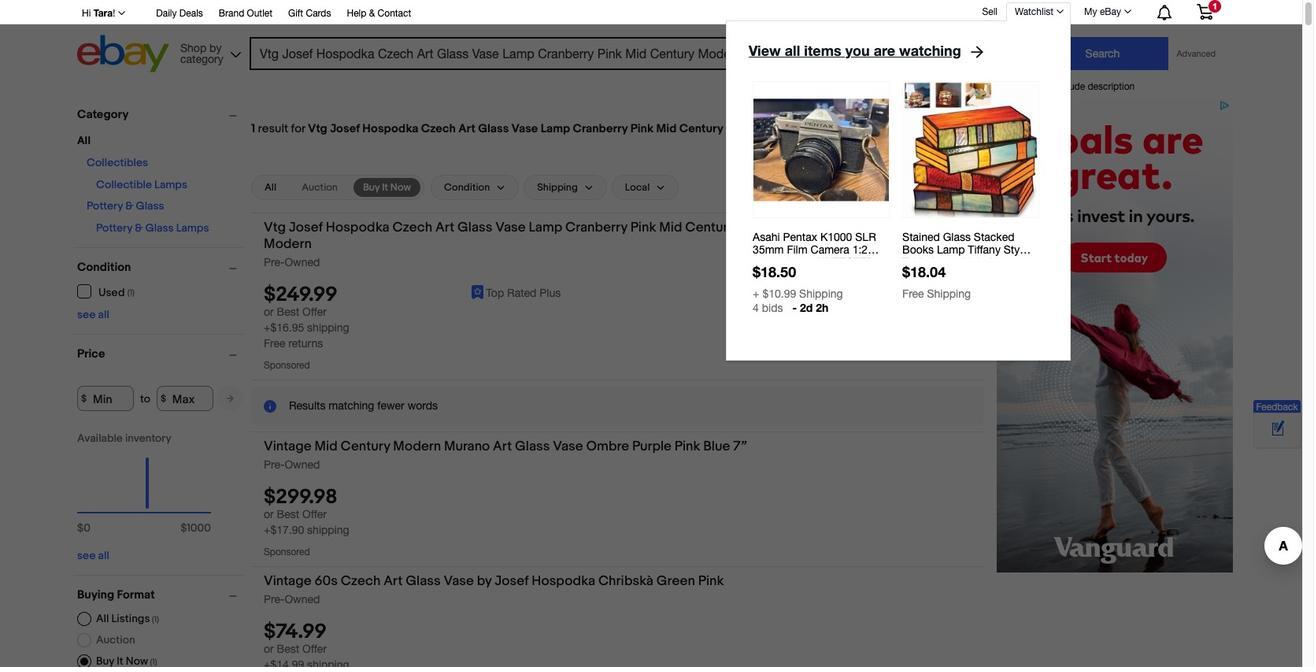 Task type: vqa. For each thing, say whether or not it's contained in the screenshot.
"I" related to choose
no



Task type: describe. For each thing, give the bounding box(es) containing it.
now
[[391, 181, 411, 194]]

or for $74.99
[[264, 643, 274, 656]]

$18.50 + $10.99 shipping
[[753, 263, 843, 300]]

0 vertical spatial gift
[[288, 8, 303, 19]]

+
[[753, 288, 760, 300]]

shipping inside $299.98 or best offer +$17.90 shipping
[[307, 524, 349, 537]]

0 horizontal spatial all
[[77, 134, 91, 147]]

pre- for $299.98
[[264, 459, 285, 471]]

1 horizontal spatial josef
[[330, 121, 360, 136]]

plus
[[540, 287, 561, 299]]

results matching fewer words region
[[251, 387, 985, 425]]

$249.99
[[264, 283, 338, 307]]

gift inside 'stained glass stacked books lamp tiffany style table lamp light home decor gift'
[[936, 269, 953, 282]]

0 vertical spatial lamps
[[155, 178, 188, 191]]

hi tara !
[[82, 7, 115, 19]]

vintage 60s czech art glass vase by josef hospodka chribskà green pink pre-owned
[[264, 574, 724, 606]]

 (1) Items text field
[[148, 657, 157, 667]]

price button
[[77, 347, 244, 362]]

best inside 'or best offer +$16.95 shipping free returns'
[[277, 306, 299, 318]]

green
[[657, 574, 696, 589]]

$ 1000
[[181, 522, 211, 535]]

pentax
[[784, 231, 818, 244]]

all for condition
[[98, 308, 109, 321]]

sell link
[[976, 6, 1005, 17]]

!
[[113, 8, 115, 19]]

vintage 60s czech art glass vase by josef hospodka chribskà green pink link
[[264, 574, 783, 593]]

price
[[77, 347, 105, 362]]

camera
[[811, 244, 850, 256]]

$18.04
[[903, 263, 946, 281]]

all link
[[255, 178, 286, 197]]

pink inside vtg josef hospodka czech art glass vase lamp cranberry pink mid century modern pre-owned
[[631, 220, 657, 235]]

include description
[[1055, 81, 1136, 92]]

vintage for $74.99
[[264, 574, 312, 589]]

art inside vintage 60s czech art glass vase by josef hospodka chribskà green pink pre-owned
[[384, 574, 403, 589]]

vase inside vtg josef hospodka czech art glass vase lamp cranberry pink mid century modern pre-owned
[[496, 220, 526, 235]]

czech inside vintage 60s czech art glass vase by josef hospodka chribskà green pink pre-owned
[[341, 574, 381, 589]]

vintage mid century modern murano art glass vase ombre purple pink blue 7" pre-owned
[[264, 439, 748, 471]]

style
[[1004, 244, 1029, 256]]

see all for price
[[77, 549, 109, 563]]

$18.50
[[753, 263, 797, 281]]

account navigation
[[0, 0, 1303, 667]]

watchlist link
[[1007, 2, 1072, 21]]

2 vertical spatial all
[[96, 612, 109, 626]]

pottery & glass
[[87, 199, 164, 213]]

pottery for pottery & glass lamps
[[96, 221, 132, 235]]

feedback
[[1257, 402, 1299, 413]]

buying
[[77, 588, 114, 603]]

pink inside vintage 60s czech art glass vase by josef hospodka chribskà green pink pre-owned
[[699, 574, 724, 589]]

art inside vtg josef hospodka czech art glass vase lamp cranberry pink mid century modern pre-owned
[[436, 220, 455, 235]]

inventory
[[125, 432, 172, 445]]

$ up buying
[[77, 522, 84, 535]]

vintage 60s czech art glass vase by josef hospodka chribskà green pink heading
[[264, 574, 724, 589]]

murano
[[444, 439, 490, 455]]

gift cards
[[288, 8, 331, 19]]

$ up available
[[81, 393, 87, 405]]

$74.99
[[264, 620, 327, 645]]

pottery & glass link
[[87, 199, 164, 213]]

for
[[291, 121, 305, 136]]

bids
[[762, 302, 784, 315]]

mid inside vtg josef hospodka czech art glass vase lamp cranberry pink mid century modern pre-owned
[[660, 220, 683, 235]]

60s
[[315, 574, 338, 589]]

brand outlet link
[[219, 6, 273, 23]]

1000
[[187, 522, 211, 535]]

pink inside vintage mid century modern murano art glass vase ombre purple pink blue 7" pre-owned
[[675, 439, 701, 455]]

(1) inside all listings (1)
[[152, 615, 159, 625]]

collectibles link
[[87, 156, 148, 169]]

asahi pentax k1000 slr 35mm film camera 1:2 50mm lens - untested- sold as is image
[[754, 99, 890, 201]]

save this search
[[814, 123, 889, 135]]

used
[[98, 286, 125, 299]]

film
[[787, 244, 808, 256]]

$ up buying format dropdown button
[[181, 522, 187, 535]]

matching
[[329, 399, 375, 412]]

pre- for $249.99
[[264, 256, 285, 268]]

0 vertical spatial czech
[[421, 121, 456, 136]]

buy it now link
[[354, 178, 421, 197]]

returns
[[289, 337, 323, 350]]

hospodka inside vintage 60s czech art glass vase by josef hospodka chribskà green pink pre-owned
[[532, 574, 596, 589]]

owned inside vintage 60s czech art glass vase by josef hospodka chribskà green pink pre-owned
[[285, 593, 320, 606]]

collectible lamps link
[[96, 178, 188, 191]]

Maximum Value in $ text field
[[157, 386, 213, 411]]

pottery for pottery & glass
[[87, 199, 123, 213]]

vintage mid century modern murano art glass vase ombre purple pink blue 7" heading
[[264, 439, 748, 455]]

gift cards link
[[288, 6, 331, 23]]

is
[[803, 269, 813, 282]]

2d
[[801, 301, 813, 315]]

watchlist
[[1016, 6, 1054, 17]]

vase inside vintage mid century modern murano art glass vase ombre purple pink blue 7" pre-owned
[[553, 439, 584, 455]]

purple
[[633, 439, 672, 455]]

home
[[991, 256, 1020, 269]]

stacked
[[974, 231, 1015, 244]]

save this search button
[[778, 116, 894, 143]]

all inside all link
[[265, 181, 277, 194]]

see for price
[[77, 549, 96, 563]]

you
[[846, 42, 870, 59]]

0 vertical spatial mid
[[657, 121, 677, 136]]

rated
[[507, 287, 537, 299]]

lens
[[787, 256, 807, 269]]

& for help & contact
[[369, 8, 375, 19]]

advanced
[[1177, 49, 1216, 58]]

0 vertical spatial century
[[680, 121, 724, 136]]

or inside 'or best offer +$16.95 shipping free returns'
[[264, 306, 274, 318]]

my
[[1085, 6, 1098, 17]]

available inventory
[[77, 432, 172, 445]]

all for price
[[98, 549, 109, 563]]

as
[[786, 269, 800, 282]]

century inside vtg josef hospodka czech art glass vase lamp cranberry pink mid century modern pre-owned
[[686, 220, 735, 235]]

outlet
[[247, 8, 273, 19]]

format
[[117, 588, 155, 603]]

buying format button
[[77, 588, 244, 603]]

deals
[[179, 8, 203, 19]]

0 vertical spatial hospodka
[[363, 121, 419, 136]]

glass inside vintage mid century modern murano art glass vase ombre purple pink blue 7" pre-owned
[[515, 439, 550, 455]]

stained glass stacked books lamp tiffany style table lamp light home decor gift image
[[905, 82, 1038, 218]]

see all button for condition
[[77, 308, 109, 321]]

brand outlet
[[219, 8, 273, 19]]

advanced link
[[1170, 38, 1224, 69]]

free inside 'or best offer +$16.95 shipping free returns'
[[264, 337, 286, 350]]

light
[[963, 256, 988, 269]]

best for $74.99
[[277, 643, 299, 656]]

1 for 1
[[1213, 2, 1218, 11]]

0
[[84, 522, 91, 535]]

shipping inside $18.50 + $10.99 shipping
[[800, 288, 843, 300]]

all inside account navigation
[[785, 42, 801, 59]]

my ebay
[[1085, 6, 1122, 17]]

advertisement region
[[997, 100, 1234, 573]]

view all items you are watching
[[749, 42, 962, 59]]

buy it now
[[363, 181, 411, 194]]

words
[[408, 399, 438, 412]]

collectibles
[[87, 156, 148, 169]]



Task type: locate. For each thing, give the bounding box(es) containing it.
- left "2d"
[[793, 301, 797, 315]]

cranberry
[[573, 121, 628, 136], [566, 220, 628, 235]]

see for condition
[[77, 308, 96, 321]]

or inside "$74.99 or best offer"
[[264, 643, 274, 656]]

art inside vintage mid century modern murano art glass vase ombre purple pink blue 7" pre-owned
[[493, 439, 512, 455]]

0 vertical spatial see all button
[[77, 308, 109, 321]]

1 horizontal spatial modern
[[393, 439, 441, 455]]

1 vertical spatial auction
[[96, 633, 135, 647]]

0 vertical spatial or
[[264, 306, 274, 318]]

offer inside $299.98 or best offer +$17.90 shipping
[[303, 508, 327, 521]]

2 vertical spatial czech
[[341, 574, 381, 589]]

1 see from the top
[[77, 308, 96, 321]]

0 vertical spatial see all
[[77, 308, 109, 321]]

vtg down all link
[[264, 220, 286, 235]]

ebay
[[1101, 6, 1122, 17]]

2 vertical spatial all
[[98, 549, 109, 563]]

listings
[[112, 612, 150, 626]]

3 offer from the top
[[303, 643, 327, 656]]

1:2
[[853, 244, 868, 256]]

or inside $299.98 or best offer +$17.90 shipping
[[264, 508, 274, 521]]

pottery & glass lamps link
[[96, 221, 209, 235]]

free down +$16.95
[[264, 337, 286, 350]]

owned down 60s
[[285, 593, 320, 606]]

brand
[[219, 8, 244, 19]]

auction inside main content
[[302, 181, 338, 194]]

shipping down $18.04
[[928, 288, 971, 300]]

2 vertical spatial or
[[264, 643, 274, 656]]

untested-
[[818, 256, 879, 269]]

or for $299.98
[[264, 508, 274, 521]]

offer inside "$74.99 or best offer"
[[303, 643, 327, 656]]

0 vertical spatial (1)
[[127, 287, 135, 297]]

view all items you are watching element
[[749, 42, 962, 59]]

all listings (1)
[[96, 612, 159, 626]]

glass
[[478, 121, 509, 136], [136, 199, 164, 213], [458, 220, 493, 235], [145, 221, 174, 235], [944, 231, 971, 244], [515, 439, 550, 455], [406, 574, 441, 589]]

& down the collectible
[[125, 199, 133, 213]]

top
[[486, 287, 504, 299]]

0 vertical spatial 1
[[1213, 2, 1218, 11]]

asahi pentax k1000 slr 35mm film camera 1:2 50mm lens - untested- sold as is
[[753, 231, 879, 282]]

0 vertical spatial all
[[77, 134, 91, 147]]

+$16.95
[[264, 321, 304, 334]]

modern up $249.99
[[264, 236, 312, 252]]

vtg josef hospodka czech art glass vase lamp cranberry pink mid century modern heading
[[264, 220, 735, 252]]

Buy It Now selected text field
[[363, 180, 411, 194]]

hospodka left the 'chribskà' on the bottom left of page
[[532, 574, 596, 589]]

or best offer +$16.95 shipping free returns
[[264, 306, 349, 350]]

2h
[[816, 301, 829, 315]]

1 vertical spatial &
[[125, 199, 133, 213]]

banner containing view all items you are watching
[[0, 0, 1303, 667]]

35mm
[[753, 244, 784, 256]]

shipping inside 'or best offer +$16.95 shipping free returns'
[[307, 321, 349, 334]]

graph of available inventory between $0 and $1000+ image
[[77, 432, 211, 543]]

pre- up $74.99
[[264, 593, 285, 606]]

free
[[903, 288, 925, 300], [264, 337, 286, 350]]

1 vertical spatial best
[[277, 508, 299, 521]]

owned inside vintage mid century modern murano art glass vase ombre purple pink blue 7" pre-owned
[[285, 459, 320, 471]]

0 vertical spatial shipping
[[307, 321, 349, 334]]

1 horizontal spatial &
[[135, 221, 143, 235]]

vtg inside vtg josef hospodka czech art glass vase lamp cranberry pink mid century modern pre-owned
[[264, 220, 286, 235]]

2 shipping from the top
[[307, 524, 349, 537]]

1 horizontal spatial shipping
[[928, 288, 971, 300]]

vintage mid century modern murano art glass vase ombre purple pink blue 7" link
[[264, 439, 783, 458]]

offer inside 'or best offer +$16.95 shipping free returns'
[[303, 306, 327, 318]]

1 vertical spatial pre-
[[264, 459, 285, 471]]

owned up $299.98
[[285, 459, 320, 471]]

josef inside vtg josef hospodka czech art glass vase lamp cranberry pink mid century modern pre-owned
[[289, 220, 323, 235]]

hospodka down the buy
[[326, 220, 390, 235]]

category button
[[77, 107, 244, 122]]

0 vertical spatial owned
[[285, 256, 320, 268]]

modern down words at the left of page
[[393, 439, 441, 455]]

0 horizontal spatial modern
[[264, 236, 312, 252]]

hospodka inside vtg josef hospodka czech art glass vase lamp cranberry pink mid century modern pre-owned
[[326, 220, 390, 235]]

1 shipping from the top
[[307, 321, 349, 334]]

owned for $249.99
[[285, 256, 320, 268]]

7"
[[734, 439, 748, 455]]

offer down 60s
[[303, 643, 327, 656]]

1 horizontal spatial free
[[903, 288, 925, 300]]

condition
[[77, 260, 131, 275]]

(1) right listings
[[152, 615, 159, 625]]

1 vertical spatial vintage
[[264, 574, 312, 589]]

2 horizontal spatial all
[[265, 181, 277, 194]]

 (1) Items text field
[[150, 615, 159, 625]]

modern inside vtg josef hospodka czech art glass vase lamp cranberry pink mid century modern pre-owned
[[264, 236, 312, 252]]

daily deals
[[156, 8, 203, 19]]

pre-
[[264, 256, 285, 268], [264, 459, 285, 471], [264, 593, 285, 606]]

josef down auction link
[[289, 220, 323, 235]]

modern left save
[[726, 121, 768, 136]]

1 vertical spatial pottery
[[96, 221, 132, 235]]

all up buying
[[98, 549, 109, 563]]

1 horizontal spatial vtg
[[308, 121, 328, 136]]

2 vertical spatial pre-
[[264, 593, 285, 606]]

1 vertical spatial see all
[[77, 549, 109, 563]]

best inside $299.98 or best offer +$17.90 shipping
[[277, 508, 299, 521]]

1 link
[[1188, 0, 1224, 23]]

see up price
[[77, 308, 96, 321]]

3 best from the top
[[277, 643, 299, 656]]

gift left "cards"
[[288, 8, 303, 19]]

vintage for $299.98
[[264, 439, 312, 455]]

1 horizontal spatial (1)
[[152, 615, 159, 625]]

buying format
[[77, 588, 155, 603]]

hospodka
[[363, 121, 419, 136], [326, 220, 390, 235], [532, 574, 596, 589]]

0 vertical spatial all
[[785, 42, 801, 59]]

banner
[[0, 0, 1303, 667]]

gift right decor on the top right of the page
[[936, 269, 953, 282]]

shipping down $299.98
[[307, 524, 349, 537]]

1 see all from the top
[[77, 308, 109, 321]]

2 vertical spatial mid
[[315, 439, 338, 455]]

2 see all button from the top
[[77, 549, 109, 563]]

$ right to
[[161, 393, 166, 405]]

hospodka up buy it now
[[363, 121, 419, 136]]

0 vertical spatial &
[[369, 8, 375, 19]]

1 vintage from the top
[[264, 439, 312, 455]]

50mm
[[753, 256, 784, 269]]

2 see from the top
[[77, 549, 96, 563]]

1 vertical spatial owned
[[285, 459, 320, 471]]

0 vertical spatial vintage
[[264, 439, 312, 455]]

pre- inside vintage mid century modern murano art glass vase ombre purple pink blue 7" pre-owned
[[264, 459, 285, 471]]

0 vertical spatial modern
[[726, 121, 768, 136]]

0 vertical spatial see
[[77, 308, 96, 321]]

pre- inside vintage 60s czech art glass vase by josef hospodka chribskà green pink pre-owned
[[264, 593, 285, 606]]

2d 2h element
[[793, 301, 829, 315]]

1 vertical spatial offer
[[303, 508, 327, 521]]

shipping
[[800, 288, 843, 300], [928, 288, 971, 300]]

century
[[680, 121, 724, 136], [686, 220, 735, 235], [341, 439, 390, 455]]

1 horizontal spatial auction
[[302, 181, 338, 194]]

1 vertical spatial free
[[264, 337, 286, 350]]

1 vertical spatial modern
[[264, 236, 312, 252]]

century inside vintage mid century modern murano art glass vase ombre purple pink blue 7" pre-owned
[[341, 439, 390, 455]]

1 or from the top
[[264, 306, 274, 318]]

pottery
[[87, 199, 123, 213], [96, 221, 132, 235]]

0 horizontal spatial (1)
[[127, 287, 135, 297]]

main content containing $249.99
[[251, 100, 985, 667]]

vtg
[[308, 121, 328, 136], [264, 220, 286, 235]]

owned inside vtg josef hospodka czech art glass vase lamp cranberry pink mid century modern pre-owned
[[285, 256, 320, 268]]

vintage down results at the bottom
[[264, 439, 312, 455]]

2 best from the top
[[277, 508, 299, 521]]

2 vertical spatial modern
[[393, 439, 441, 455]]

lamps
[[155, 178, 188, 191], [176, 221, 209, 235]]

1 inside main content
[[251, 121, 255, 136]]

1 vertical spatial lamps
[[176, 221, 209, 235]]

collectible
[[96, 178, 152, 191]]

1 owned from the top
[[285, 256, 320, 268]]

2 owned from the top
[[285, 459, 320, 471]]

0 vertical spatial offer
[[303, 306, 327, 318]]

tiffany
[[969, 244, 1001, 256]]

&
[[369, 8, 375, 19], [125, 199, 133, 213], [135, 221, 143, 235]]

mid inside vintage mid century modern murano art glass vase ombre purple pink blue 7" pre-owned
[[315, 439, 338, 455]]

1 vertical spatial century
[[686, 220, 735, 235]]

2 offer from the top
[[303, 508, 327, 521]]

0 horizontal spatial auction
[[96, 633, 135, 647]]

owned for $299.98
[[285, 459, 320, 471]]

0 horizontal spatial gift
[[288, 8, 303, 19]]

0 horizontal spatial josef
[[289, 220, 323, 235]]

see all down used
[[77, 308, 109, 321]]

0 horizontal spatial vtg
[[264, 220, 286, 235]]

1 pre- from the top
[[264, 256, 285, 268]]

shipping up returns
[[307, 321, 349, 334]]

1 vertical spatial czech
[[393, 220, 433, 235]]

vintage inside vintage mid century modern murano art glass vase ombre purple pink blue 7" pre-owned
[[264, 439, 312, 455]]

modern inside vintage mid century modern murano art glass vase ombre purple pink blue 7" pre-owned
[[393, 439, 441, 455]]

shipping inside $18.04 free shipping
[[928, 288, 971, 300]]

- right lens
[[811, 256, 815, 269]]

2 vertical spatial josef
[[495, 574, 529, 589]]

0 vertical spatial cranberry
[[573, 121, 628, 136]]

vtg right for
[[308, 121, 328, 136]]

search
[[859, 123, 889, 135]]

josef inside vintage 60s czech art glass vase by josef hospodka chribskà green pink pre-owned
[[495, 574, 529, 589]]

0 vertical spatial josef
[[330, 121, 360, 136]]

contact
[[378, 8, 412, 19]]

3 or from the top
[[264, 643, 274, 656]]

free down decor on the top right of the page
[[903, 288, 925, 300]]

2 vertical spatial century
[[341, 439, 390, 455]]

josef right for
[[330, 121, 360, 136]]

help & contact link
[[347, 6, 412, 23]]

1 inside account navigation
[[1213, 2, 1218, 11]]

vintage inside vintage 60s czech art glass vase by josef hospodka chribskà green pink pre-owned
[[264, 574, 312, 589]]

0 horizontal spatial shipping
[[800, 288, 843, 300]]

offer for $74.99
[[303, 643, 327, 656]]

art
[[459, 121, 476, 136], [436, 220, 455, 235], [493, 439, 512, 455], [384, 574, 403, 589]]

0 vertical spatial pre-
[[264, 256, 285, 268]]

offer up +$17.90
[[303, 508, 327, 521]]

1 for 1 result for vtg josef hospodka czech art glass vase lamp cranberry pink mid century modern
[[251, 121, 255, 136]]

1 offer from the top
[[303, 306, 327, 318]]

1 vertical spatial cranberry
[[566, 220, 628, 235]]

stained
[[903, 231, 941, 244]]

Minimum Value in $ text field
[[77, 386, 134, 411]]

2 or from the top
[[264, 508, 274, 521]]

include
[[1055, 81, 1086, 92]]

auction right all link
[[302, 181, 338, 194]]

0 vertical spatial best
[[277, 306, 299, 318]]

1 vertical spatial see
[[77, 549, 96, 563]]

see all button for price
[[77, 549, 109, 563]]

3 pre- from the top
[[264, 593, 285, 606]]

see all button down used
[[77, 308, 109, 321]]

view all items you are watching link
[[749, 42, 984, 59]]

1 left result
[[251, 121, 255, 136]]

2 vertical spatial owned
[[285, 593, 320, 606]]

pottery down the pottery & glass link
[[96, 221, 132, 235]]

1 vertical spatial (1)
[[152, 615, 159, 625]]

0 vertical spatial auction
[[302, 181, 338, 194]]

& for pottery & glass lamps
[[135, 221, 143, 235]]

blue
[[704, 439, 731, 455]]

1 vertical spatial gift
[[936, 269, 953, 282]]

(1) inside used (1)
[[127, 287, 135, 297]]

modern
[[726, 121, 768, 136], [264, 236, 312, 252], [393, 439, 441, 455]]

1
[[1213, 2, 1218, 11], [251, 121, 255, 136]]

$18.04 free shipping
[[903, 263, 971, 300]]

josef
[[330, 121, 360, 136], [289, 220, 323, 235], [495, 574, 529, 589]]

see all button down 0
[[77, 549, 109, 563]]

3 owned from the top
[[285, 593, 320, 606]]

buy
[[363, 181, 380, 194]]

glass inside 'stained glass stacked books lamp tiffany style table lamp light home decor gift'
[[944, 231, 971, 244]]

pre- up $249.99
[[264, 256, 285, 268]]

all down category
[[77, 134, 91, 147]]

vintage
[[264, 439, 312, 455], [264, 574, 312, 589]]

1 vertical spatial or
[[264, 508, 274, 521]]

1 vertical spatial mid
[[660, 220, 683, 235]]

tara
[[93, 7, 113, 19]]

offer for $299.98
[[303, 508, 327, 521]]

pottery & glass lamps
[[96, 221, 209, 235]]

-
[[811, 256, 815, 269], [793, 301, 797, 315]]

lamps up condition dropdown button
[[176, 221, 209, 235]]

see down 0
[[77, 549, 96, 563]]

1 horizontal spatial all
[[96, 612, 109, 626]]

2 shipping from the left
[[928, 288, 971, 300]]

& for pottery & glass
[[125, 199, 133, 213]]

& right help
[[369, 8, 375, 19]]

offer up returns
[[303, 306, 327, 318]]

main content
[[251, 100, 985, 667]]

2 vintage from the top
[[264, 574, 312, 589]]

1 vertical spatial 1
[[251, 121, 255, 136]]

0 horizontal spatial 1
[[251, 121, 255, 136]]

2 pre- from the top
[[264, 459, 285, 471]]

best
[[277, 306, 299, 318], [277, 508, 299, 521], [277, 643, 299, 656]]

k1000
[[821, 231, 853, 244]]

1 see all button from the top
[[77, 308, 109, 321]]

save
[[814, 123, 837, 135]]

1 vertical spatial all
[[98, 308, 109, 321]]

+$17.90
[[264, 524, 304, 537]]

0 vertical spatial free
[[903, 288, 925, 300]]

1 shipping from the left
[[800, 288, 843, 300]]

or
[[264, 306, 274, 318], [264, 508, 274, 521], [264, 643, 274, 656]]

owned up $249.99
[[285, 256, 320, 268]]

$ 0
[[77, 522, 91, 535]]

1 vertical spatial all
[[265, 181, 277, 194]]

my ebay link
[[1076, 2, 1139, 21]]

pottery down the collectible
[[87, 199, 123, 213]]

0 vertical spatial pottery
[[87, 199, 123, 213]]

- 2d 2h
[[793, 301, 829, 315]]

0 horizontal spatial &
[[125, 199, 133, 213]]

lamps right the collectible
[[155, 178, 188, 191]]

$74.99 or best offer
[[264, 620, 327, 656]]

None submit
[[1037, 37, 1170, 70]]

& inside help & contact link
[[369, 8, 375, 19]]

1 vertical spatial see all button
[[77, 549, 109, 563]]

see all down 0
[[77, 549, 109, 563]]

result
[[258, 121, 289, 136]]

glass inside vtg josef hospodka czech art glass vase lamp cranberry pink mid century modern pre-owned
[[458, 220, 493, 235]]

pre- up $299.98
[[264, 459, 285, 471]]

decor
[[903, 269, 933, 282]]

0 vertical spatial vtg
[[308, 121, 328, 136]]

cranberry inside vtg josef hospodka czech art glass vase lamp cranberry pink mid century modern pre-owned
[[566, 220, 628, 235]]

1 vertical spatial josef
[[289, 220, 323, 235]]

1 vertical spatial hospodka
[[326, 220, 390, 235]]

2 vertical spatial offer
[[303, 643, 327, 656]]

auction down all listings (1)
[[96, 633, 135, 647]]

auction
[[302, 181, 338, 194], [96, 633, 135, 647]]

best inside "$74.99 or best offer"
[[277, 643, 299, 656]]

results
[[289, 399, 326, 412]]

2 horizontal spatial modern
[[726, 121, 768, 136]]

2 vertical spatial best
[[277, 643, 299, 656]]

lamp inside vtg josef hospodka czech art glass vase lamp cranberry pink mid century modern pre-owned
[[529, 220, 563, 235]]

2 horizontal spatial josef
[[495, 574, 529, 589]]

stained glass stacked books lamp tiffany style table lamp light home decor gift
[[903, 231, 1029, 282]]

1 vertical spatial shipping
[[307, 524, 349, 537]]

daily deals link
[[156, 6, 203, 23]]

chribskà
[[599, 574, 654, 589]]

2 vertical spatial hospodka
[[532, 574, 596, 589]]

1 result for vtg josef hospodka czech art glass vase lamp cranberry pink mid century modern
[[251, 121, 768, 136]]

(1) right used
[[127, 287, 135, 297]]

0 vertical spatial -
[[811, 256, 815, 269]]

1 vertical spatial vtg
[[264, 220, 286, 235]]

all down used
[[98, 308, 109, 321]]

2 see all from the top
[[77, 549, 109, 563]]

all left auction link
[[265, 181, 277, 194]]

1 vertical spatial -
[[793, 301, 797, 315]]

$299.98 or best offer +$17.90 shipping
[[264, 485, 349, 537]]

best for $299.98
[[277, 508, 299, 521]]

cards
[[306, 8, 331, 19]]

vintage left 60s
[[264, 574, 312, 589]]

see all for condition
[[77, 308, 109, 321]]

josef right by
[[495, 574, 529, 589]]

available
[[77, 432, 123, 445]]

collectible lamps
[[96, 178, 188, 191]]

books
[[903, 244, 934, 256]]

0 horizontal spatial -
[[793, 301, 797, 315]]

vase inside vintage 60s czech art glass vase by josef hospodka chribskà green pink pre-owned
[[444, 574, 474, 589]]

czech inside vtg josef hospodka czech art glass vase lamp cranberry pink mid century modern pre-owned
[[393, 220, 433, 235]]

top rated plus
[[486, 287, 561, 299]]

it
[[382, 181, 388, 194]]

- inside asahi pentax k1000 slr 35mm film camera 1:2 50mm lens - untested- sold as is
[[811, 256, 815, 269]]

all down buying
[[96, 612, 109, 626]]

shipping up 2h
[[800, 288, 843, 300]]

all right the view
[[785, 42, 801, 59]]

0 horizontal spatial free
[[264, 337, 286, 350]]

1 horizontal spatial 1
[[1213, 2, 1218, 11]]

pre- inside vtg josef hospodka czech art glass vase lamp cranberry pink mid century modern pre-owned
[[264, 256, 285, 268]]

glass inside vintage 60s czech art glass vase by josef hospodka chribskà green pink pre-owned
[[406, 574, 441, 589]]

1 best from the top
[[277, 306, 299, 318]]

1 up advanced
[[1213, 2, 1218, 11]]

2 vertical spatial &
[[135, 221, 143, 235]]

1 horizontal spatial gift
[[936, 269, 953, 282]]

4
[[753, 302, 759, 315]]

1 horizontal spatial -
[[811, 256, 815, 269]]

free inside $18.04 free shipping
[[903, 288, 925, 300]]

& down pottery & glass
[[135, 221, 143, 235]]

vtg josef hospodka czech art glass vase lamp cranberry pink mid century modern pre-owned
[[264, 220, 735, 268]]

2 horizontal spatial &
[[369, 8, 375, 19]]



